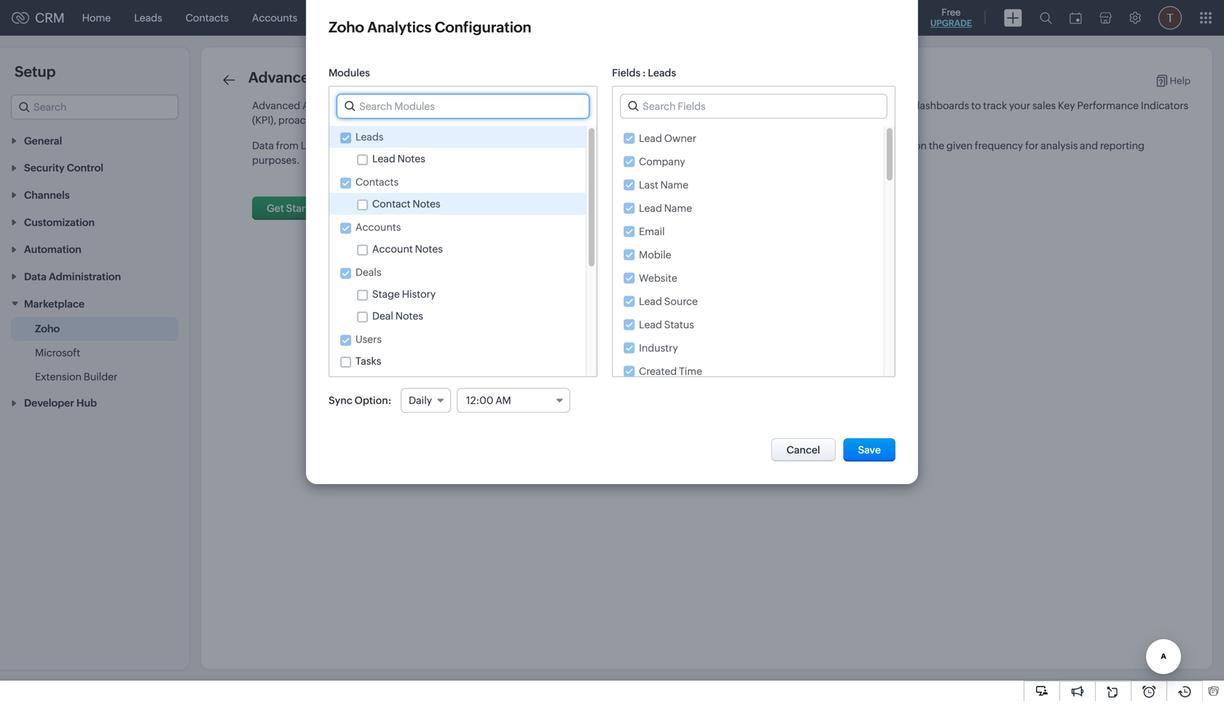 Task type: vqa. For each thing, say whether or not it's contained in the screenshot.
the middle Leads
yes



Task type: locate. For each thing, give the bounding box(es) containing it.
sync option :
[[329, 395, 392, 407]]

you up pipeline,
[[454, 100, 472, 112]]

: right 'fields'
[[643, 67, 646, 79]]

manage
[[333, 114, 372, 126]]

notes down accounts,
[[398, 153, 426, 165]]

the right on
[[929, 140, 945, 152]]

2 tree item from the top
[[329, 284, 586, 327]]

lead owner
[[639, 133, 697, 144]]

leads inside leads link
[[134, 12, 162, 24]]

1 vertical spatial contacts
[[356, 176, 399, 188]]

for up manage
[[348, 100, 361, 112]]

your right organize
[[529, 100, 550, 112]]

1 vertical spatial deals
[[356, 267, 382, 278]]

2 horizontal spatial sales
[[1033, 100, 1056, 112]]

and left other
[[491, 140, 509, 152]]

get
[[267, 203, 284, 214]]

time
[[679, 366, 703, 378]]

1 vertical spatial :
[[388, 395, 392, 407]]

contacts link
[[174, 0, 240, 35]]

marketplace button
[[0, 290, 190, 317]]

upgrade
[[931, 18, 972, 28]]

notes for contact notes
[[413, 198, 441, 210]]

(kpi),
[[252, 114, 276, 126]]

analytics up the advanced analytics for zoho crm
[[367, 19, 432, 36]]

sales up selected
[[532, 114, 556, 126]]

users inside tree item
[[356, 334, 382, 346]]

get started
[[267, 203, 322, 214]]

notes down stage history
[[396, 311, 423, 322]]

lead up industry
[[639, 319, 662, 331]]

analytics left based on the right of the page
[[838, 140, 882, 152]]

contacts up contact
[[356, 176, 399, 188]]

1 group from the top
[[329, 126, 586, 170]]

calls link
[[475, 0, 521, 35]]

modules
[[329, 67, 370, 79]]

your
[[529, 100, 550, 112], [1010, 100, 1031, 112], [374, 114, 395, 126], [509, 114, 530, 126]]

for right modules
[[390, 69, 409, 86]]

0 horizontal spatial for
[[348, 100, 361, 112]]

reports
[[857, 100, 892, 112]]

0 horizontal spatial to
[[474, 100, 483, 112]]

logo image
[[12, 12, 29, 24]]

name down last name
[[664, 203, 693, 214]]

name up lead name
[[661, 179, 689, 191]]

1 tree item from the top
[[329, 126, 586, 575]]

accounts link
[[240, 0, 309, 35]]

1 horizontal spatial users
[[463, 140, 489, 152]]

0 horizontal spatial accounts
[[252, 12, 298, 24]]

tasks right deals 'link'
[[370, 12, 396, 24]]

your down organize
[[509, 114, 530, 126]]

tasks link
[[359, 0, 408, 35]]

0 vertical spatial accounts
[[252, 12, 298, 24]]

3 group from the top
[[329, 216, 586, 260]]

other
[[511, 140, 537, 152]]

lead inside group
[[372, 153, 396, 165]]

calls
[[487, 12, 510, 24]]

crm up search modules text field
[[451, 69, 485, 86]]

lead name
[[639, 203, 693, 214]]

group down deals,
[[329, 171, 586, 215]]

lead down website
[[639, 296, 662, 308]]

2 horizontal spatial for
[[1026, 140, 1039, 152]]

zoho inside data from leads, contacts, accounts, deals, users and other selected modules will be automatically synchronized with zoho analytics based on the given frequency for analysis and reporting purposes.
[[812, 140, 836, 152]]

lead for lead owner
[[639, 133, 662, 144]]

save button
[[844, 439, 896, 462]]

2 vertical spatial for
[[1026, 140, 1039, 152]]

lead down execution,
[[639, 133, 662, 144]]

deals left tasks link
[[321, 12, 347, 24]]

performance
[[1078, 100, 1139, 112]]

None text field
[[458, 389, 570, 413]]

for
[[390, 69, 409, 86], [348, 100, 361, 112], [1026, 140, 1039, 152]]

selected
[[539, 140, 580, 152]]

0 vertical spatial contacts
[[186, 12, 229, 24]]

microsoft link
[[35, 346, 80, 360]]

microsoft
[[35, 347, 80, 359]]

created time
[[639, 366, 703, 378]]

analytics inside 'advanced analytics for zoho crm enables you to organize your zoho crm data the way you want. you can easily create powerful reports and dashboards to track your sales key performance indicators (kpi), proactively manage your sales pipeline, optimize your sales and marketing execution, and much more.'
[[302, 100, 346, 112]]

1 vertical spatial for
[[348, 100, 361, 112]]

1 horizontal spatial the
[[929, 140, 945, 152]]

proactively
[[278, 114, 331, 126]]

advanced for advanced analytics for zoho crm enables you to organize your zoho crm data the way you want. you can easily create powerful reports and dashboards to track your sales key performance indicators (kpi), proactively manage your sales pipeline, optimize your sales and marketing execution, and much more.
[[252, 100, 300, 112]]

2 to from the left
[[972, 100, 981, 112]]

accounts
[[252, 12, 298, 24], [356, 222, 401, 233]]

easily
[[752, 100, 779, 112]]

Daily field
[[401, 389, 451, 413]]

0 horizontal spatial leads
[[134, 12, 162, 24]]

2 horizontal spatial leads
[[648, 67, 676, 79]]

accounts up account
[[356, 222, 401, 233]]

0 vertical spatial for
[[390, 69, 409, 86]]

contacts right leads link
[[186, 12, 229, 24]]

accounts inside group
[[356, 222, 401, 233]]

group
[[329, 126, 586, 170], [329, 171, 586, 215], [329, 216, 586, 260], [329, 262, 586, 327]]

leads,
[[301, 140, 332, 152]]

1 horizontal spatial leads
[[356, 131, 384, 143]]

configuration
[[435, 19, 532, 36]]

1 horizontal spatial you
[[665, 100, 683, 112]]

and up selected
[[558, 114, 576, 126]]

group down search modules text field
[[329, 126, 586, 170]]

sales left key
[[1033, 100, 1056, 112]]

Search Fields text field
[[621, 95, 887, 118]]

reporting
[[1101, 140, 1145, 152]]

lead status
[[639, 319, 694, 331]]

1 horizontal spatial to
[[972, 100, 981, 112]]

1 to from the left
[[474, 100, 483, 112]]

you right way
[[665, 100, 683, 112]]

group down contact notes
[[329, 216, 586, 260]]

leads right home
[[134, 12, 162, 24]]

users inside data from leads, contacts, accounts, deals, users and other selected modules will be automatically synchronized with zoho analytics based on the given frequency for analysis and reporting purposes.
[[463, 140, 489, 152]]

2 vertical spatial leads
[[356, 131, 384, 143]]

1 vertical spatial accounts
[[356, 222, 401, 233]]

zoho right with
[[812, 140, 836, 152]]

0 vertical spatial the
[[627, 100, 642, 112]]

mobile
[[639, 249, 672, 261]]

notes for account notes
[[415, 243, 443, 255]]

accounts left deals 'link'
[[252, 12, 298, 24]]

advanced
[[248, 69, 319, 86], [252, 100, 300, 112]]

1 vertical spatial advanced
[[252, 100, 300, 112]]

1 horizontal spatial :
[[643, 67, 646, 79]]

notes right contact
[[413, 198, 441, 210]]

leads down manage
[[356, 131, 384, 143]]

with
[[789, 140, 810, 152]]

users down deal
[[356, 334, 382, 346]]

1 vertical spatial tasks
[[356, 356, 381, 367]]

analytics up manage
[[322, 69, 386, 86]]

group containing leads
[[329, 126, 586, 170]]

analytics
[[367, 19, 432, 36], [322, 69, 386, 86], [302, 100, 346, 112], [838, 140, 882, 152]]

contacts
[[186, 12, 229, 24], [356, 176, 399, 188]]

users
[[463, 140, 489, 152], [356, 334, 382, 346]]

group down account notes
[[329, 262, 586, 327]]

the
[[627, 100, 642, 112], [929, 140, 945, 152]]

tasks group
[[329, 351, 586, 394]]

get started button
[[252, 197, 336, 220]]

lead
[[639, 133, 662, 144], [372, 153, 396, 165], [639, 203, 662, 214], [639, 296, 662, 308], [639, 319, 662, 331]]

frequency
[[975, 140, 1024, 152]]

0 vertical spatial users
[[463, 140, 489, 152]]

0 vertical spatial leads
[[134, 12, 162, 24]]

1 vertical spatial name
[[664, 203, 693, 214]]

synchronized
[[723, 140, 787, 152]]

to
[[474, 100, 483, 112], [972, 100, 981, 112]]

zoho link
[[35, 322, 60, 336]]

the inside 'advanced analytics for zoho crm enables you to organize your zoho crm data the way you want. you can easily create powerful reports and dashboards to track your sales key performance indicators (kpi), proactively manage your sales pipeline, optimize your sales and marketing execution, and much more.'
[[627, 100, 642, 112]]

be
[[643, 140, 655, 152]]

1 horizontal spatial deals
[[356, 267, 382, 278]]

leads up way
[[648, 67, 676, 79]]

advanced for advanced analytics for zoho crm
[[248, 69, 319, 86]]

tasks
[[370, 12, 396, 24], [356, 356, 381, 367]]

zoho up manage
[[363, 100, 388, 112]]

zoho up selected
[[552, 100, 577, 112]]

execution,
[[629, 114, 679, 126]]

setup
[[15, 63, 56, 80]]

4 group from the top
[[329, 262, 586, 327]]

1 vertical spatial the
[[929, 140, 945, 152]]

0 horizontal spatial sales
[[397, 114, 421, 126]]

analytics for zoho analytics configuration
[[367, 19, 432, 36]]

and right reports
[[894, 100, 912, 112]]

profile image
[[1159, 6, 1182, 30]]

on
[[915, 140, 927, 152]]

0 vertical spatial :
[[643, 67, 646, 79]]

and right analysis on the right of the page
[[1080, 140, 1099, 152]]

2 group from the top
[[329, 171, 586, 215]]

sales up accounts,
[[397, 114, 421, 126]]

lead down accounts,
[[372, 153, 396, 165]]

0 vertical spatial advanced
[[248, 69, 319, 86]]

0 horizontal spatial you
[[454, 100, 472, 112]]

organize
[[485, 100, 527, 112]]

to up the 'optimize'
[[474, 100, 483, 112]]

lead up "email"
[[639, 203, 662, 214]]

deals
[[321, 12, 347, 24], [356, 267, 382, 278]]

email
[[639, 226, 665, 238]]

contacts,
[[334, 140, 380, 152]]

the left way
[[627, 100, 642, 112]]

deals up stage
[[356, 267, 382, 278]]

2 you from the left
[[665, 100, 683, 112]]

notes right account
[[415, 243, 443, 255]]

zoho up enables at the left top of page
[[413, 69, 448, 86]]

tasks up option
[[356, 356, 381, 367]]

users down the 'optimize'
[[463, 140, 489, 152]]

0 vertical spatial name
[[661, 179, 689, 191]]

name
[[661, 179, 689, 191], [664, 203, 693, 214]]

crm link
[[12, 10, 65, 25]]

advanced analytics for zoho crm
[[248, 69, 485, 86]]

zoho down 'marketplace'
[[35, 323, 60, 335]]

1 horizontal spatial for
[[390, 69, 409, 86]]

1 horizontal spatial contacts
[[356, 176, 399, 188]]

zoho up modules
[[329, 19, 364, 36]]

1 horizontal spatial accounts
[[356, 222, 401, 233]]

marketplace
[[24, 298, 85, 310]]

notes
[[398, 153, 426, 165], [413, 198, 441, 210], [415, 243, 443, 255], [396, 311, 423, 322]]

1 you from the left
[[454, 100, 472, 112]]

lead for lead source
[[639, 296, 662, 308]]

for inside 'advanced analytics for zoho crm enables you to organize your zoho crm data the way you want. you can easily create powerful reports and dashboards to track your sales key performance indicators (kpi), proactively manage your sales pipeline, optimize your sales and marketing execution, and much more.'
[[348, 100, 361, 112]]

name for last name
[[661, 179, 689, 191]]

0 horizontal spatial users
[[356, 334, 382, 346]]

and
[[894, 100, 912, 112], [558, 114, 576, 126], [681, 114, 699, 126], [491, 140, 509, 152], [1080, 140, 1099, 152]]

dashboards
[[914, 100, 970, 112]]

deal notes
[[372, 311, 423, 322]]

your right track at the right of the page
[[1010, 100, 1031, 112]]

accounts,
[[382, 140, 430, 152]]

for left analysis on the right of the page
[[1026, 140, 1039, 152]]

tree item
[[329, 126, 586, 575], [329, 284, 586, 327]]

deals link
[[309, 0, 359, 35]]

cancel
[[787, 445, 821, 456]]

Search Modules text field
[[338, 95, 589, 118]]

indicators
[[1141, 100, 1189, 112]]

0 horizontal spatial the
[[627, 100, 642, 112]]

analytics up the proactively
[[302, 100, 346, 112]]

notes for lead notes
[[398, 153, 426, 165]]

free upgrade
[[931, 7, 972, 28]]

0 horizontal spatial deals
[[321, 12, 347, 24]]

1 vertical spatial users
[[356, 334, 382, 346]]

and down want.
[[681, 114, 699, 126]]

0 vertical spatial deals
[[321, 12, 347, 24]]

company
[[639, 156, 686, 168]]

option
[[355, 395, 388, 407]]

: left the daily
[[388, 395, 392, 407]]

to left track at the right of the page
[[972, 100, 981, 112]]

you
[[714, 100, 731, 112]]

1 vertical spatial leads
[[648, 67, 676, 79]]

meetings link
[[408, 0, 475, 35]]

advanced inside 'advanced analytics for zoho crm enables you to organize your zoho crm data the way you want. you can easily create powerful reports and dashboards to track your sales key performance indicators (kpi), proactively manage your sales pipeline, optimize your sales and marketing execution, and much more.'
[[252, 100, 300, 112]]



Task type: describe. For each thing, give the bounding box(es) containing it.
lead notes
[[372, 153, 426, 165]]

deal
[[372, 311, 394, 322]]

home
[[82, 12, 111, 24]]

created
[[639, 366, 677, 378]]

the inside data from leads, contacts, accounts, deals, users and other selected modules will be automatically synchronized with zoho analytics based on the given frequency for analysis and reporting purposes.
[[929, 140, 945, 152]]

stage
[[372, 289, 400, 300]]

zoho inside marketplace region
[[35, 323, 60, 335]]

for for advanced analytics for zoho crm enables you to organize your zoho crm data the way you want. you can easily create powerful reports and dashboards to track your sales key performance indicators (kpi), proactively manage your sales pipeline, optimize your sales and marketing execution, and much more.
[[348, 100, 361, 112]]

sync
[[329, 395, 353, 407]]

1 horizontal spatial sales
[[532, 114, 556, 126]]

your right manage
[[374, 114, 395, 126]]

optimize
[[466, 114, 507, 126]]

data
[[252, 140, 274, 152]]

extension builder
[[35, 371, 117, 383]]

analysis
[[1041, 140, 1078, 152]]

group containing deals
[[329, 262, 586, 327]]

leads inside tree item
[[356, 131, 384, 143]]

powerful
[[813, 100, 855, 112]]

0 horizontal spatial :
[[388, 395, 392, 407]]

analytics inside data from leads, contacts, accounts, deals, users and other selected modules will be automatically synchronized with zoho analytics based on the given frequency for analysis and reporting purposes.
[[838, 140, 882, 152]]

analytics for advanced analytics for zoho crm enables you to organize your zoho crm data the way you want. you can easily create powerful reports and dashboards to track your sales key performance indicators (kpi), proactively manage your sales pipeline, optimize your sales and marketing execution, and much more.
[[302, 100, 346, 112]]

from
[[276, 140, 299, 152]]

industry
[[639, 343, 678, 354]]

fields
[[612, 67, 641, 79]]

advanced analytics for zoho crm enables you to organize your zoho crm data the way you want. you can easily create powerful reports and dashboards to track your sales key performance indicators (kpi), proactively manage your sales pipeline, optimize your sales and marketing execution, and much more.
[[252, 100, 1189, 126]]

fields : leads
[[612, 67, 676, 79]]

deals,
[[432, 140, 461, 152]]

lead for lead status
[[639, 319, 662, 331]]

crm up marketing at the top
[[579, 100, 602, 112]]

pipeline,
[[423, 114, 464, 126]]

can
[[733, 100, 750, 112]]

more.
[[730, 114, 758, 126]]

profile element
[[1150, 0, 1191, 35]]

name for lead name
[[664, 203, 693, 214]]

analytics for advanced analytics for zoho crm
[[322, 69, 386, 86]]

want.
[[685, 100, 712, 112]]

marketplace region
[[0, 317, 190, 390]]

contact notes
[[372, 198, 441, 210]]

for inside data from leads, contacts, accounts, deals, users and other selected modules will be automatically synchronized with zoho analytics based on the given frequency for analysis and reporting purposes.
[[1026, 140, 1039, 152]]

deals inside 'link'
[[321, 12, 347, 24]]

modules
[[582, 140, 623, 152]]

data
[[604, 100, 625, 112]]

track
[[984, 100, 1008, 112]]

tasks inside "group"
[[356, 356, 381, 367]]

lead source
[[639, 296, 698, 308]]

stage history
[[372, 289, 436, 300]]

given
[[947, 140, 973, 152]]

lead for lead name
[[639, 203, 662, 214]]

for for advanced analytics for zoho crm
[[390, 69, 409, 86]]

crm right logo
[[35, 10, 65, 25]]

based
[[884, 140, 913, 152]]

automatically
[[657, 140, 721, 152]]

lead for lead notes
[[372, 153, 396, 165]]

notes for deal notes
[[396, 311, 423, 322]]

meetings
[[419, 12, 463, 24]]

history
[[402, 289, 436, 300]]

owner
[[664, 133, 697, 144]]

enables
[[415, 100, 452, 112]]

home link
[[70, 0, 123, 35]]

create
[[781, 100, 811, 112]]

last
[[639, 179, 659, 191]]

last name
[[639, 179, 689, 191]]

account
[[372, 243, 413, 255]]

0 horizontal spatial contacts
[[186, 12, 229, 24]]

key
[[1058, 100, 1076, 112]]

crm left enables at the left top of page
[[390, 100, 413, 112]]

way
[[644, 100, 663, 112]]

free
[[942, 7, 961, 18]]

extension
[[35, 371, 82, 383]]

daily
[[409, 395, 432, 407]]

website
[[639, 273, 678, 284]]

builder
[[84, 371, 117, 383]]

marketing
[[578, 114, 627, 126]]

group containing accounts
[[329, 216, 586, 260]]

zoho analytics configuration
[[329, 19, 532, 36]]

will
[[625, 140, 641, 152]]

save
[[858, 445, 881, 456]]

tree item containing leads
[[329, 126, 586, 575]]

status
[[664, 319, 694, 331]]

group containing contacts
[[329, 171, 586, 215]]

much
[[701, 114, 728, 126]]

purposes.
[[252, 155, 300, 166]]

data from leads, contacts, accounts, deals, users and other selected modules will be automatically synchronized with zoho analytics based on the given frequency for analysis and reporting purposes.
[[252, 140, 1145, 166]]

cancel button
[[772, 439, 836, 462]]

leads link
[[123, 0, 174, 35]]

0 vertical spatial tasks
[[370, 12, 396, 24]]

started
[[286, 203, 322, 214]]

tree item containing stage history
[[329, 284, 586, 327]]



